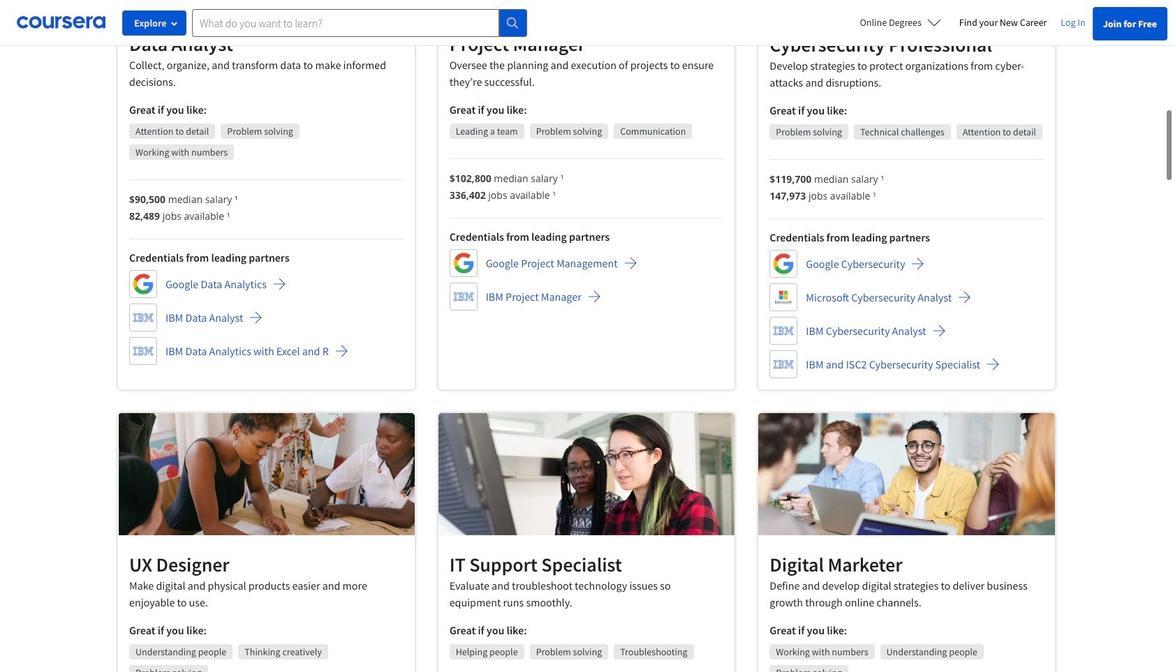 Task type: describe. For each thing, give the bounding box(es) containing it.
digital marketer image
[[759, 414, 1056, 536]]

data analyst image
[[118, 0, 415, 15]]

ux designer image
[[118, 414, 415, 536]]

coursera image
[[17, 11, 106, 34]]

it support specialist image
[[439, 414, 735, 536]]

project manager image
[[439, 0, 735, 15]]



Task type: vqa. For each thing, say whether or not it's contained in the screenshot.
UX Designer image
yes



Task type: locate. For each thing, give the bounding box(es) containing it.
What do you want to learn? text field
[[192, 9, 500, 37]]

None search field
[[192, 9, 528, 37]]



